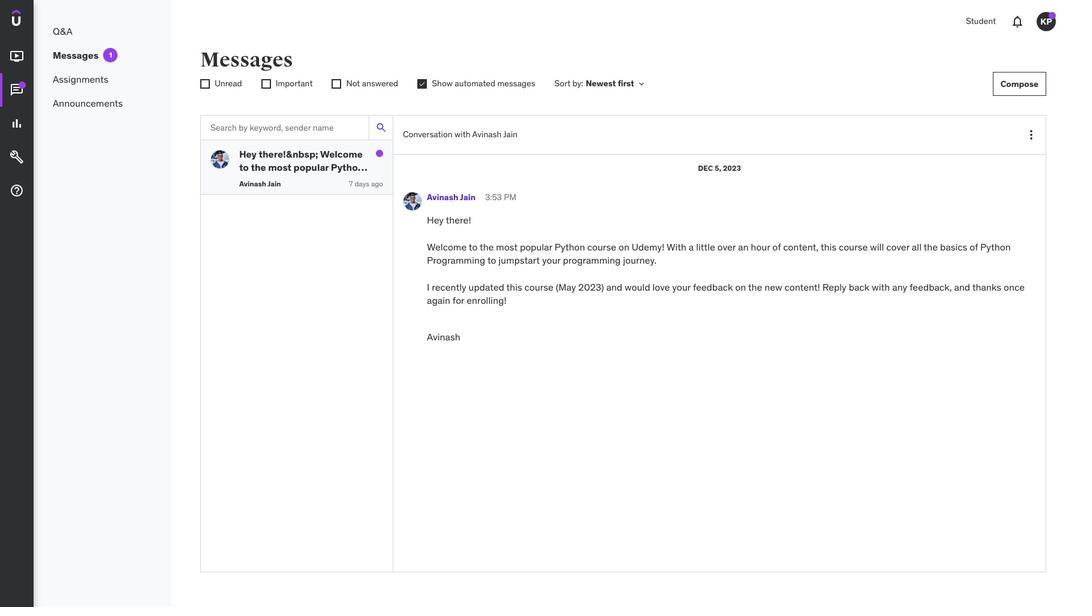 Task type: describe. For each thing, give the bounding box(es) containing it.
important
[[276, 78, 313, 89]]

programming
[[427, 255, 486, 267]]

2 medium image from the top
[[10, 83, 24, 97]]

over
[[718, 241, 736, 253]]

basics
[[941, 241, 968, 253]]

xsmall image for show automated messages
[[418, 79, 427, 89]]

kp link
[[1033, 7, 1062, 36]]

avinash jain link
[[427, 192, 476, 204]]

xsmall image for not answered
[[332, 79, 342, 89]]

(may
[[556, 281, 577, 293]]

0 vertical spatial jain
[[504, 129, 518, 140]]

first
[[618, 78, 635, 89]]

most
[[496, 241, 518, 253]]

udemy!
[[632, 241, 665, 253]]

by:
[[573, 78, 584, 89]]

search image
[[375, 122, 387, 134]]

4 medium image from the top
[[10, 150, 24, 165]]

jumpstart
[[499, 255, 540, 267]]

1 python from the left
[[555, 241, 585, 253]]

3 medium image from the top
[[10, 117, 24, 131]]

0 horizontal spatial messages
[[53, 49, 99, 61]]

will
[[871, 241, 885, 253]]

with inside i recently updated this course (may 2023) and would love your feedback on the new content! reply back with any feedback, and thanks once again for enrolling!
[[873, 281, 891, 293]]

sort by: newest first
[[555, 78, 635, 89]]

conversation with avinash jain
[[403, 129, 518, 140]]

newest
[[586, 78, 616, 89]]

dec
[[699, 164, 714, 173]]

1 horizontal spatial to
[[488, 255, 497, 267]]

days
[[355, 179, 370, 188]]

sort
[[555, 78, 571, 89]]

1 horizontal spatial jain
[[460, 192, 476, 203]]

assignments link
[[34, 67, 172, 91]]

hey
[[427, 214, 444, 226]]

messages
[[498, 78, 536, 89]]

your inside the welcome to the most popular python course on udemy! with a little over an hour of content, this course will cover all the basics of python programming to jumpstart your programming journey.
[[543, 255, 561, 267]]

announcements
[[53, 97, 123, 109]]

any
[[893, 281, 908, 293]]

your inside i recently updated this course (may 2023) and would love your feedback on the new content! reply back with any feedback, and thanks once again for enrolling!
[[673, 281, 691, 293]]

assignments
[[53, 73, 109, 85]]

there!
[[446, 214, 471, 226]]

little
[[697, 241, 716, 253]]

2 python from the left
[[981, 241, 1012, 253]]

7 days ago
[[349, 179, 383, 188]]

thanks
[[973, 281, 1002, 293]]

dec 5, 2023
[[699, 164, 742, 173]]



Task type: vqa. For each thing, say whether or not it's contained in the screenshot.
'Show'
yes



Task type: locate. For each thing, give the bounding box(es) containing it.
conversation actions image
[[1025, 128, 1039, 142]]

on up journey. on the right
[[619, 241, 630, 253]]

0 horizontal spatial jain
[[268, 179, 281, 188]]

course left (may
[[525, 281, 554, 293]]

1 horizontal spatial messages
[[200, 47, 293, 73]]

xsmall image for important
[[261, 79, 271, 89]]

1
[[109, 50, 112, 59]]

with right conversation
[[455, 129, 471, 140]]

1 xsmall image from the left
[[637, 79, 647, 89]]

compose
[[1001, 78, 1039, 89]]

q&a link
[[34, 19, 172, 43]]

automated
[[455, 78, 496, 89]]

1 vertical spatial your
[[673, 281, 691, 293]]

of right 'basics'
[[970, 241, 979, 253]]

your
[[543, 255, 561, 267], [673, 281, 691, 293]]

0 horizontal spatial course
[[525, 281, 554, 293]]

kp
[[1041, 16, 1053, 27]]

this
[[821, 241, 837, 253], [507, 281, 523, 293]]

for
[[453, 295, 465, 307]]

2 xsmall image from the left
[[200, 79, 210, 89]]

q&a
[[53, 25, 73, 37]]

1 horizontal spatial avinash jain
[[427, 192, 476, 203]]

with
[[455, 129, 471, 140], [873, 281, 891, 293]]

5,
[[715, 164, 722, 173]]

xsmall image for unread
[[200, 79, 210, 89]]

2 vertical spatial jain
[[460, 192, 476, 203]]

jain
[[504, 129, 518, 140], [268, 179, 281, 188], [460, 192, 476, 203]]

would
[[625, 281, 651, 293]]

1 horizontal spatial of
[[970, 241, 979, 253]]

1 horizontal spatial course
[[588, 241, 617, 253]]

0 horizontal spatial your
[[543, 255, 561, 267]]

xsmall image left unread
[[200, 79, 210, 89]]

xsmall image left important
[[261, 79, 271, 89]]

pm
[[504, 192, 517, 203]]

once
[[1005, 281, 1025, 293]]

python
[[555, 241, 585, 253], [981, 241, 1012, 253]]

jain down messages
[[504, 129, 518, 140]]

1 horizontal spatial with
[[873, 281, 891, 293]]

this down jumpstart
[[507, 281, 523, 293]]

student link
[[960, 7, 1004, 36]]

3:53
[[486, 192, 502, 203]]

2 horizontal spatial course
[[839, 241, 868, 253]]

you have alerts image
[[1050, 12, 1057, 19]]

0 horizontal spatial with
[[455, 129, 471, 140]]

to
[[469, 241, 478, 253], [488, 255, 497, 267]]

content,
[[784, 241, 819, 253]]

journey.
[[623, 255, 657, 267]]

recently
[[432, 281, 467, 293]]

0 horizontal spatial xsmall image
[[261, 79, 271, 89]]

and
[[955, 281, 971, 293]]

1 vertical spatial this
[[507, 281, 523, 293]]

1 vertical spatial with
[[873, 281, 891, 293]]

course up programming
[[588, 241, 617, 253]]

an
[[739, 241, 749, 253]]

python up programming
[[555, 241, 585, 253]]

avinash
[[473, 129, 502, 140], [239, 179, 266, 188], [427, 192, 459, 203], [427, 331, 461, 343]]

0 horizontal spatial this
[[507, 281, 523, 293]]

3 xsmall image from the left
[[332, 79, 342, 89]]

i recently updated this course (may 2023) and would love your feedback on the new content! reply back with any feedback, and thanks once again for enrolling!
[[427, 281, 1028, 307]]

welcome to the most popular python course on udemy! with a little over an hour of content, this course will cover all the basics of python programming to jumpstart your programming journey.
[[427, 241, 1014, 267]]

feedback
[[694, 281, 734, 293]]

hey there!
[[427, 214, 476, 226]]

1 horizontal spatial python
[[981, 241, 1012, 253]]

1 medium image from the top
[[10, 49, 24, 64]]

the left most at the top of the page
[[480, 241, 494, 253]]

0 horizontal spatial to
[[469, 241, 478, 253]]

1 vertical spatial on
[[736, 281, 747, 293]]

1 horizontal spatial xsmall image
[[332, 79, 342, 89]]

1 horizontal spatial this
[[821, 241, 837, 253]]

messages up assignments
[[53, 49, 99, 61]]

to up programming
[[469, 241, 478, 253]]

with left any in the right of the page
[[873, 281, 891, 293]]

not answered
[[346, 78, 399, 89]]

3:53 pm
[[486, 192, 517, 203]]

ago
[[371, 179, 383, 188]]

to down most at the top of the page
[[488, 255, 497, 267]]

0 vertical spatial avinash jain
[[239, 179, 281, 188]]

1 vertical spatial jain
[[268, 179, 281, 188]]

your down popular
[[543, 255, 561, 267]]

programming
[[563, 255, 621, 267]]

medium image
[[10, 184, 24, 198]]

the
[[480, 241, 494, 253], [924, 241, 939, 253], [749, 281, 763, 293]]

of right hour
[[773, 241, 781, 253]]

on
[[619, 241, 630, 253], [736, 281, 747, 293]]

1 horizontal spatial xsmall image
[[418, 79, 427, 89]]

0 horizontal spatial on
[[619, 241, 630, 253]]

the left the new
[[749, 281, 763, 293]]

2023) and
[[579, 281, 623, 293]]

student
[[967, 16, 997, 27]]

2 horizontal spatial the
[[924, 241, 939, 253]]

0 horizontal spatial python
[[555, 241, 585, 253]]

notifications image
[[1011, 14, 1026, 29]]

content!
[[785, 281, 821, 293]]

0 vertical spatial your
[[543, 255, 561, 267]]

this inside i recently updated this course (may 2023) and would love your feedback on the new content! reply back with any feedback, and thanks once again for enrolling!
[[507, 281, 523, 293]]

updated
[[469, 281, 505, 293]]

1 vertical spatial to
[[488, 255, 497, 267]]

xsmall image right the first
[[637, 79, 647, 89]]

0 vertical spatial to
[[469, 241, 478, 253]]

hour
[[751, 241, 771, 253]]

avinash jain
[[239, 179, 281, 188], [427, 192, 476, 203]]

i
[[427, 281, 430, 293]]

all
[[913, 241, 922, 253]]

popular
[[520, 241, 553, 253]]

conversation
[[403, 129, 453, 140]]

a
[[689, 241, 694, 253]]

2023
[[724, 164, 742, 173]]

0 vertical spatial with
[[455, 129, 471, 140]]

with
[[667, 241, 687, 253]]

unread
[[215, 78, 242, 89]]

2 horizontal spatial xsmall image
[[637, 79, 647, 89]]

compose link
[[994, 72, 1047, 96]]

course left will
[[839, 241, 868, 253]]

messages up unread
[[200, 47, 293, 73]]

on inside the welcome to the most popular python course on udemy! with a little over an hour of content, this course will cover all the basics of python programming to jumpstart your programming journey.
[[619, 241, 630, 253]]

reply
[[823, 281, 847, 293]]

cover
[[887, 241, 910, 253]]

xsmall image
[[637, 79, 647, 89], [200, 79, 210, 89], [332, 79, 342, 89]]

course inside i recently updated this course (may 2023) and would love your feedback on the new content! reply back with any feedback, and thanks once again for enrolling!
[[525, 281, 554, 293]]

1 horizontal spatial your
[[673, 281, 691, 293]]

jain down search by keyword, sender name text field
[[268, 179, 281, 188]]

0 horizontal spatial avinash jain
[[239, 179, 281, 188]]

show
[[432, 78, 453, 89]]

0 horizontal spatial the
[[480, 241, 494, 253]]

course
[[588, 241, 617, 253], [839, 241, 868, 253], [525, 281, 554, 293]]

2 of from the left
[[970, 241, 979, 253]]

0 vertical spatial this
[[821, 241, 837, 253]]

python up thanks
[[981, 241, 1012, 253]]

0 vertical spatial on
[[619, 241, 630, 253]]

1 horizontal spatial the
[[749, 281, 763, 293]]

xsmall image left not at the left of page
[[332, 79, 342, 89]]

the inside i recently updated this course (may 2023) and would love your feedback on the new content! reply back with any feedback, and thanks once again for enrolling!
[[749, 281, 763, 293]]

2 horizontal spatial jain
[[504, 129, 518, 140]]

medium image
[[10, 49, 24, 64], [10, 83, 24, 97], [10, 117, 24, 131], [10, 150, 24, 165]]

1 of from the left
[[773, 241, 781, 253]]

on inside i recently updated this course (may 2023) and would love your feedback on the new content! reply back with any feedback, and thanks once again for enrolling!
[[736, 281, 747, 293]]

this inside the welcome to the most popular python course on udemy! with a little over an hour of content, this course will cover all the basics of python programming to jumpstart your programming journey.
[[821, 241, 837, 253]]

back
[[849, 281, 870, 293]]

show automated messages
[[432, 78, 536, 89]]

this right content,
[[821, 241, 837, 253]]

xsmall image left show
[[418, 79, 427, 89]]

the right all
[[924, 241, 939, 253]]

1 xsmall image from the left
[[261, 79, 271, 89]]

announcements link
[[34, 91, 172, 115]]

7
[[349, 179, 353, 188]]

welcome
[[427, 241, 467, 253]]

enrolling!
[[467, 295, 507, 307]]

0 horizontal spatial xsmall image
[[200, 79, 210, 89]]

answered
[[362, 78, 399, 89]]

1 horizontal spatial on
[[736, 281, 747, 293]]

Search by keyword, sender name text field
[[201, 116, 369, 140]]

2 xsmall image from the left
[[418, 79, 427, 89]]

messages
[[200, 47, 293, 73], [53, 49, 99, 61]]

your right love
[[673, 281, 691, 293]]

1 vertical spatial avinash jain
[[427, 192, 476, 203]]

not
[[346, 78, 360, 89]]

feedback,
[[910, 281, 953, 293]]

udemy image
[[12, 10, 67, 30]]

jain up there!
[[460, 192, 476, 203]]

love
[[653, 281, 670, 293]]

of
[[773, 241, 781, 253], [970, 241, 979, 253]]

new
[[765, 281, 783, 293]]

again
[[427, 295, 451, 307]]

xsmall image
[[261, 79, 271, 89], [418, 79, 427, 89]]

on right feedback
[[736, 281, 747, 293]]

0 horizontal spatial of
[[773, 241, 781, 253]]



